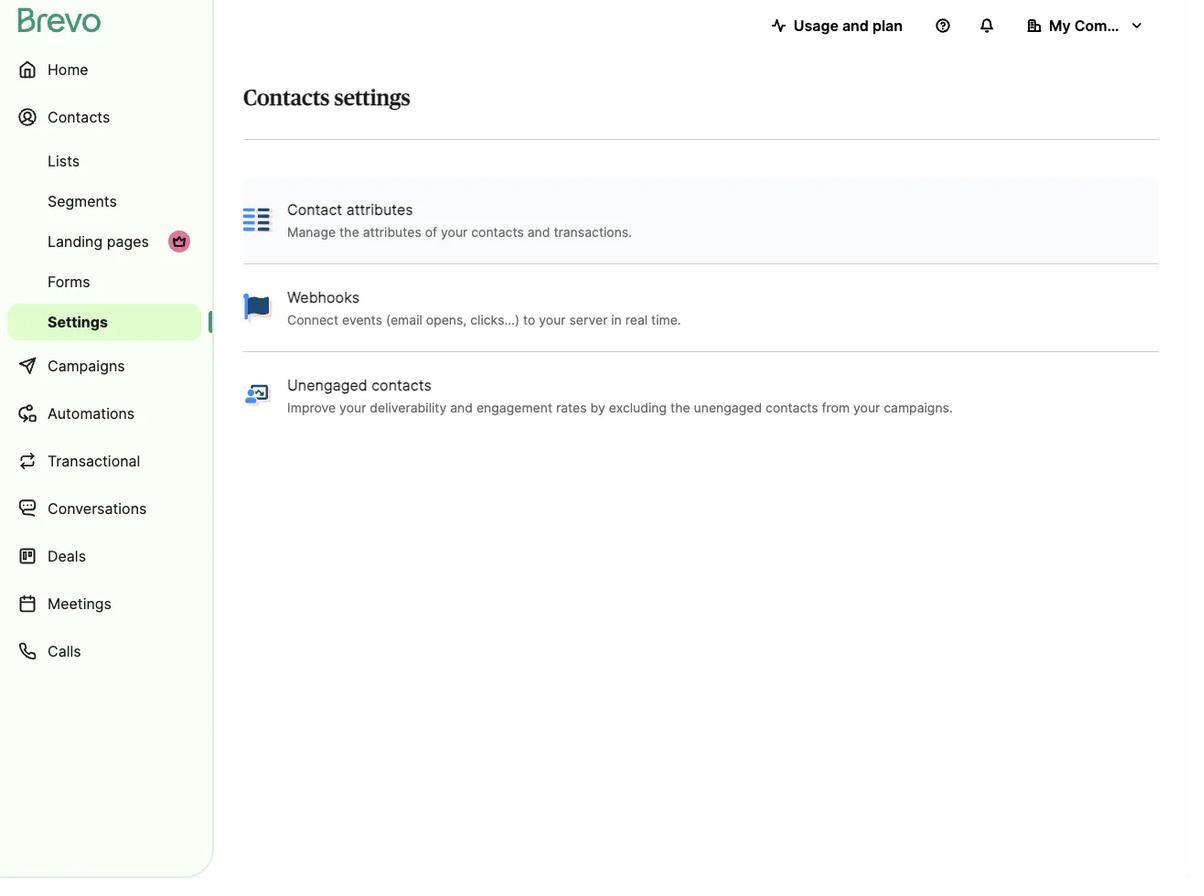 Task type: vqa. For each thing, say whether or not it's contained in the screenshot.
Meetings
yes



Task type: describe. For each thing, give the bounding box(es) containing it.
excluding
[[609, 400, 667, 415]]

by
[[591, 400, 605, 415]]

conversations
[[48, 500, 147, 517]]

0 vertical spatial attributes
[[346, 200, 413, 218]]

home link
[[7, 48, 201, 91]]

unengaged
[[287, 376, 367, 394]]

usage
[[794, 16, 839, 34]]

to
[[523, 312, 536, 327]]

contacts for contacts
[[48, 108, 110, 126]]

webhooks connect events (email opens, clicks…) to your server in real time.
[[287, 288, 681, 327]]

transactional link
[[7, 439, 201, 483]]

rates
[[556, 400, 587, 415]]

2 vertical spatial contacts
[[766, 400, 818, 415]]

left___rvooi image
[[172, 234, 187, 249]]

campaigns
[[48, 357, 125, 375]]

contacts for contacts settings
[[243, 88, 330, 110]]

webhooks
[[287, 288, 360, 306]]

engagement
[[477, 400, 553, 415]]

transactional
[[48, 452, 140, 470]]

unengaged contacts improve your deliverability and engagement rates by excluding the unengaged contacts from your campaigns.
[[287, 376, 953, 415]]

and inside contact attributes manage the attributes of your contacts and transactions.
[[528, 224, 550, 239]]

usage and plan
[[794, 16, 903, 34]]

server
[[570, 312, 608, 327]]

my company
[[1049, 16, 1142, 34]]

usage and plan button
[[757, 7, 918, 44]]

contact attributes manage the attributes of your contacts and transactions.
[[287, 200, 632, 239]]

pages
[[107, 232, 149, 250]]

(email
[[386, 312, 423, 327]]

time.
[[651, 312, 681, 327]]

opens,
[[426, 312, 467, 327]]

segments link
[[7, 183, 201, 220]]

segments
[[48, 192, 117, 210]]

lists link
[[7, 143, 201, 179]]

calls link
[[7, 629, 201, 673]]

1 vertical spatial contacts
[[372, 376, 432, 394]]

automations
[[48, 404, 135, 422]]

settings
[[334, 88, 410, 110]]

manage
[[287, 224, 336, 239]]

forms link
[[7, 263, 201, 300]]

the inside contact attributes manage the attributes of your contacts and transactions.
[[340, 224, 359, 239]]

settings link
[[7, 304, 201, 340]]

in
[[611, 312, 622, 327]]

lists
[[48, 152, 80, 170]]

clicks…)
[[470, 312, 520, 327]]

your down unengaged
[[340, 400, 366, 415]]



Task type: locate. For each thing, give the bounding box(es) containing it.
contacts
[[471, 224, 524, 239], [372, 376, 432, 394], [766, 400, 818, 415]]

contacts up the deliverability
[[372, 376, 432, 394]]

improve
[[287, 400, 336, 415]]

and left transactions.
[[528, 224, 550, 239]]

contacts inside contact attributes manage the attributes of your contacts and transactions.
[[471, 224, 524, 239]]

attributes left of
[[363, 224, 422, 239]]

the right manage
[[340, 224, 359, 239]]

your right to
[[539, 312, 566, 327]]

deals
[[48, 547, 86, 565]]

home
[[48, 60, 88, 78]]

transactions.
[[554, 224, 632, 239]]

contacts up lists
[[48, 108, 110, 126]]

2 horizontal spatial contacts
[[766, 400, 818, 415]]

landing
[[48, 232, 103, 250]]

0 horizontal spatial contacts
[[372, 376, 432, 394]]

attributes right contact
[[346, 200, 413, 218]]

1 horizontal spatial contacts
[[243, 88, 330, 110]]

contacts link
[[7, 95, 201, 139]]

contacts
[[243, 88, 330, 110], [48, 108, 110, 126]]

0 horizontal spatial the
[[340, 224, 359, 239]]

0 horizontal spatial and
[[450, 400, 473, 415]]

1 vertical spatial and
[[528, 224, 550, 239]]

settings
[[48, 313, 108, 331]]

0 vertical spatial and
[[842, 16, 869, 34]]

meetings link
[[7, 582, 201, 626]]

and left engagement
[[450, 400, 473, 415]]

your right from
[[854, 400, 880, 415]]

from
[[822, 400, 850, 415]]

2 horizontal spatial and
[[842, 16, 869, 34]]

1 horizontal spatial and
[[528, 224, 550, 239]]

conversations link
[[7, 487, 201, 531]]

and inside button
[[842, 16, 869, 34]]

campaigns.
[[884, 400, 953, 415]]

0 vertical spatial contacts
[[471, 224, 524, 239]]

automations link
[[7, 392, 201, 435]]

landing pages link
[[7, 223, 201, 260]]

contacts settings
[[243, 88, 410, 110]]

1 vertical spatial the
[[671, 400, 690, 415]]

my
[[1049, 16, 1071, 34]]

real
[[626, 312, 648, 327]]

contact
[[287, 200, 342, 218]]

meetings
[[48, 595, 112, 613]]

1 horizontal spatial contacts
[[471, 224, 524, 239]]

deliverability
[[370, 400, 447, 415]]

unengaged
[[694, 400, 762, 415]]

connect
[[287, 312, 339, 327]]

of
[[425, 224, 437, 239]]

and inside unengaged contacts improve your deliverability and engagement rates by excluding the unengaged contacts from your campaigns.
[[450, 400, 473, 415]]

1 vertical spatial attributes
[[363, 224, 422, 239]]

contacts left settings
[[243, 88, 330, 110]]

and
[[842, 16, 869, 34], [528, 224, 550, 239], [450, 400, 473, 415]]

company
[[1075, 16, 1142, 34]]

contacts right of
[[471, 224, 524, 239]]

0 horizontal spatial contacts
[[48, 108, 110, 126]]

your right of
[[441, 224, 468, 239]]

0 vertical spatial the
[[340, 224, 359, 239]]

contacts left from
[[766, 400, 818, 415]]

events
[[342, 312, 382, 327]]

forms
[[48, 273, 90, 290]]

2 vertical spatial and
[[450, 400, 473, 415]]

my company button
[[1013, 7, 1159, 44]]

your
[[441, 224, 468, 239], [539, 312, 566, 327], [340, 400, 366, 415], [854, 400, 880, 415]]

1 horizontal spatial the
[[671, 400, 690, 415]]

your inside contact attributes manage the attributes of your contacts and transactions.
[[441, 224, 468, 239]]

the inside unengaged contacts improve your deliverability and engagement rates by excluding the unengaged contacts from your campaigns.
[[671, 400, 690, 415]]

calls
[[48, 642, 81, 660]]

the right the excluding
[[671, 400, 690, 415]]

plan
[[873, 16, 903, 34]]

campaigns link
[[7, 344, 201, 388]]

attributes
[[346, 200, 413, 218], [363, 224, 422, 239]]

your inside 'webhooks connect events (email opens, clicks…) to your server in real time.'
[[539, 312, 566, 327]]

landing pages
[[48, 232, 149, 250]]

and left plan
[[842, 16, 869, 34]]

the
[[340, 224, 359, 239], [671, 400, 690, 415]]

deals link
[[7, 534, 201, 578]]



